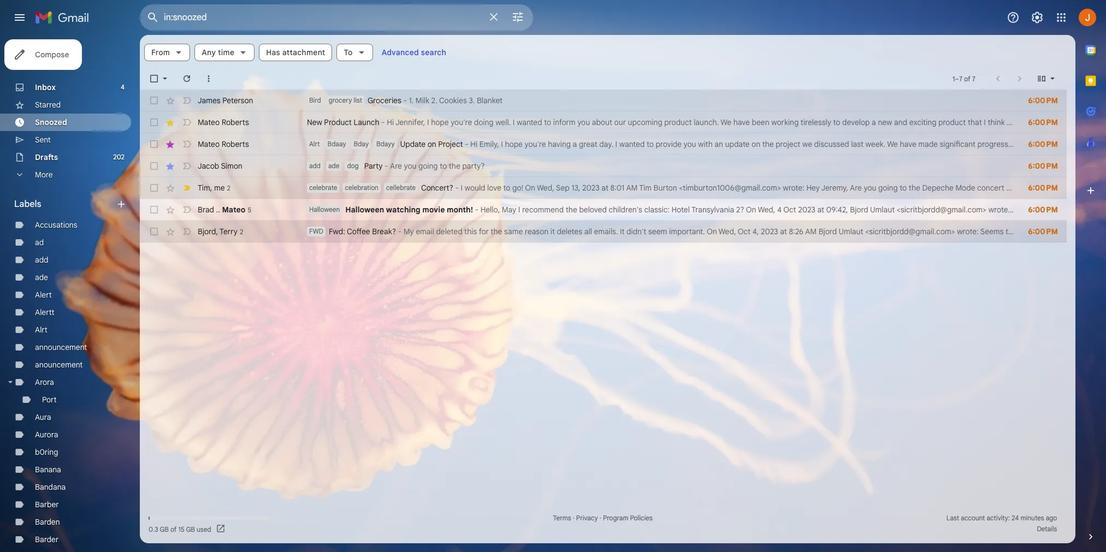 Task type: locate. For each thing, give the bounding box(es) containing it.
i right "well."
[[513, 118, 515, 127]]

2.
[[432, 96, 438, 105]]

add
[[309, 162, 321, 170], [35, 255, 48, 265]]

roberts down peterson
[[222, 118, 249, 127]]

wrote: left hey
[[783, 183, 805, 193]]

6:00 pm for 1. milk 2. cookies 3. blanket
[[1029, 96, 1059, 105]]

tab list
[[1076, 35, 1107, 513]]

and right progress
[[1011, 139, 1024, 149]]

7 6:00 pm from the top
[[1029, 227, 1059, 237]]

i right jennifer,
[[427, 118, 429, 127]]

am right 8:26
[[806, 227, 817, 237]]

1 vertical spatial hope
[[505, 139, 523, 149]]

- right party
[[385, 161, 388, 171]]

1 vertical spatial 4
[[778, 205, 782, 215]]

1 horizontal spatial tim
[[640, 183, 652, 193]]

time
[[218, 48, 235, 57]]

0 horizontal spatial halloween
[[309, 206, 340, 214]]

6:00 pm for are you going to the party?
[[1029, 161, 1059, 171]]

1 horizontal spatial oct
[[784, 205, 797, 215]]

attachment
[[282, 48, 325, 57]]

1 horizontal spatial 2
[[240, 228, 243, 236]]

roberts
[[222, 118, 249, 127], [222, 139, 249, 149]]

1 mateo roberts from the top
[[198, 118, 249, 127]]

0 horizontal spatial wed,
[[537, 183, 555, 193]]

tim , me 2
[[198, 183, 231, 193]]

row up the children's
[[140, 177, 1107, 199]]

classic:
[[645, 205, 670, 215]]

product up "provide"
[[665, 118, 692, 127]]

2
[[227, 184, 231, 192], [240, 228, 243, 236]]

this
[[465, 227, 477, 237]]

the
[[763, 139, 774, 149], [1098, 139, 1107, 149], [449, 161, 461, 171], [909, 183, 921, 193], [566, 205, 578, 215], [1060, 205, 1072, 215], [491, 227, 503, 237]]

at left 8:26
[[781, 227, 788, 237]]

hope down groceries - 1. milk 2. cookies 3. blanket
[[431, 118, 449, 127]]

on right go!
[[525, 183, 536, 193]]

have left made
[[901, 139, 917, 149]]

friday?
[[1065, 183, 1090, 193]]

alrt
[[309, 140, 320, 148], [35, 325, 47, 335]]

0 vertical spatial ade
[[328, 162, 340, 170]]

0 vertical spatial 2
[[227, 184, 231, 192]]

ade down "add" link
[[35, 273, 48, 283]]

0 horizontal spatial on
[[525, 183, 536, 193]]

0 horizontal spatial alrt
[[35, 325, 47, 335]]

may
[[502, 205, 517, 215]]

0.3
[[149, 526, 158, 534]]

you're
[[451, 118, 472, 127], [525, 139, 546, 149]]

4 inside labels "navigation"
[[121, 83, 125, 91]]

2?
[[737, 205, 745, 215]]

mateo roberts for 3rd row
[[198, 139, 249, 149]]

0 horizontal spatial 2
[[227, 184, 231, 192]]

0 vertical spatial on
[[525, 183, 536, 193]]

hi left jennifer,
[[387, 118, 394, 127]]

you down update
[[404, 161, 417, 171]]

footer
[[140, 513, 1068, 535]]

gb right 0.3
[[160, 526, 169, 534]]

all
[[585, 227, 592, 237]]

been
[[752, 118, 770, 127]]

1 roberts from the top
[[222, 118, 249, 127]]

barden link
[[35, 518, 60, 527]]

i
[[427, 118, 429, 127], [513, 118, 515, 127], [985, 118, 987, 127], [1053, 118, 1055, 127], [501, 139, 503, 149], [616, 139, 618, 149], [461, 183, 463, 193], [519, 205, 521, 215]]

6:00 pm for hello, may i recommend the beloved children's classic: hotel transylvania 2? on wed, 4 oct 2023 at 09:42, bjord umlaut <sicritbjordd@gmail.com> wrote: thoughts are the shadows o
[[1029, 205, 1059, 215]]

going
[[419, 161, 438, 171], [879, 183, 898, 193]]

8:26
[[790, 227, 804, 237]]

a left great
[[573, 139, 577, 149]]

2 mateo roberts from the top
[[198, 139, 249, 149]]

last
[[947, 514, 960, 523]]

1 vertical spatial a
[[573, 139, 577, 149]]

1 row from the top
[[140, 90, 1068, 112]]

1 vertical spatial oct
[[738, 227, 751, 237]]

tim up brad
[[198, 183, 210, 193]]

row containing james peterson
[[140, 90, 1068, 112]]

1 6:00 pm from the top
[[1029, 96, 1059, 105]]

sent
[[35, 135, 51, 145]]

mateo roberts down james peterson
[[198, 118, 249, 127]]

1 7 from the left
[[960, 75, 963, 83]]

of left 15 in the bottom of the page
[[171, 526, 177, 534]]

0 vertical spatial wrote:
[[783, 183, 805, 193]]

1 – 7 of 7
[[953, 75, 976, 83]]

2 vertical spatial on
[[707, 227, 717, 237]]

labels heading
[[14, 199, 116, 210]]

1 horizontal spatial 7
[[973, 75, 976, 83]]

5 6:00 pm from the top
[[1029, 183, 1059, 193]]

2 · from the left
[[600, 514, 602, 523]]

1 vertical spatial wanted
[[620, 139, 645, 149]]

1 vertical spatial umlaut
[[839, 227, 864, 237]]

drafts link
[[35, 153, 58, 162]]

2 horizontal spatial 2023
[[799, 205, 816, 215]]

i right emily,
[[501, 139, 503, 149]]

2 horizontal spatial bjord
[[851, 205, 869, 215]]

ade left the dog
[[328, 162, 340, 170]]

2 for terry
[[240, 228, 243, 236]]

umlaut
[[871, 205, 895, 215], [839, 227, 864, 237]]

significant
[[940, 139, 976, 149]]

2 inside tim , me 2
[[227, 184, 231, 192]]

0 horizontal spatial am
[[627, 183, 638, 193]]

1 vertical spatial me
[[1015, 227, 1026, 237]]

new
[[879, 118, 893, 127]]

1 horizontal spatial wed,
[[719, 227, 737, 237]]

mateo down 'james'
[[198, 118, 220, 127]]

jacob
[[198, 161, 219, 171]]

going up concert?
[[419, 161, 438, 171]]

going down week.
[[879, 183, 898, 193]]

of right the – on the right top of the page
[[965, 75, 971, 83]]

to right seems at right
[[1006, 227, 1013, 237]]

0 vertical spatial roberts
[[222, 118, 249, 127]]

wrote: left seems at right
[[958, 227, 979, 237]]

halloween
[[346, 205, 384, 215], [309, 206, 340, 214]]

row containing tim
[[140, 177, 1107, 199]]

0 horizontal spatial 2023
[[583, 183, 600, 193]]

on down transylvania
[[707, 227, 717, 237]]

banana
[[35, 465, 61, 475]]

2023
[[583, 183, 600, 193], [799, 205, 816, 215], [761, 227, 779, 237]]

support image
[[1007, 11, 1021, 24]]

None search field
[[140, 4, 533, 31]]

mateo roberts
[[198, 118, 249, 127], [198, 139, 249, 149]]

1 horizontal spatial hope
[[505, 139, 523, 149]]

1 horizontal spatial 4
[[778, 205, 782, 215]]

product
[[324, 118, 352, 127]]

1 horizontal spatial we
[[888, 139, 899, 149]]

to left develop
[[834, 118, 841, 127]]

0 horizontal spatial 4
[[121, 83, 125, 91]]

concert
[[978, 183, 1005, 193]]

row down our
[[140, 133, 1107, 155]]

row up it
[[140, 199, 1107, 221]]

2 6:00 pm from the top
[[1029, 118, 1059, 127]]

6:00 pm up rocks
[[1029, 161, 1059, 171]]

row
[[140, 90, 1068, 112], [140, 112, 1068, 133], [140, 133, 1107, 155], [140, 155, 1068, 177], [140, 177, 1107, 199], [140, 199, 1107, 221], [140, 221, 1068, 243]]

brad .. mateo 5
[[198, 205, 251, 215]]

alrt down new
[[309, 140, 320, 148]]

am right 8:01
[[627, 183, 638, 193]]

1 vertical spatial mateo
[[198, 139, 220, 149]]

reason
[[525, 227, 549, 237]]

1 horizontal spatial wanted
[[620, 139, 645, 149]]

mateo
[[198, 118, 220, 127], [198, 139, 220, 149], [222, 205, 246, 215]]

for
[[479, 227, 489, 237]]

we right launch.
[[721, 118, 732, 127]]

15
[[178, 526, 185, 534]]

watching
[[386, 205, 421, 215]]

exciting
[[910, 118, 937, 127]]

terry
[[220, 227, 238, 236]]

1 horizontal spatial ·
[[600, 514, 602, 523]]

email
[[416, 227, 434, 237]]

add up celebrate
[[309, 162, 321, 170]]

wed, down concert? - i would love to go! on wed, sep 13, 2023 at 8:01 am tim burton <timburton1006@gmail.com> wrote: hey jeremy, are you going to the depeche mode concert at red rocks on friday? if no
[[758, 205, 776, 215]]

, down jacob
[[210, 183, 212, 193]]

1 horizontal spatial of
[[965, 75, 971, 83]]

0 vertical spatial oct
[[784, 205, 797, 215]]

0 horizontal spatial hope
[[431, 118, 449, 127]]

1 vertical spatial hi
[[471, 139, 478, 149]]

advanced search options image
[[507, 6, 529, 28]]

terms · privacy · program policies
[[553, 514, 653, 523]]

accusations link
[[35, 220, 77, 230]]

2 roberts from the top
[[222, 139, 249, 149]]

1 vertical spatial going
[[879, 183, 898, 193]]

None checkbox
[[149, 95, 160, 106], [149, 161, 160, 172], [149, 183, 160, 193], [149, 226, 160, 237], [149, 95, 160, 106], [149, 161, 160, 172], [149, 183, 160, 193], [149, 226, 160, 237]]

to button
[[337, 44, 373, 61]]

1 horizontal spatial and
[[1011, 139, 1024, 149]]

1.
[[409, 96, 414, 105]]

0 vertical spatial 4
[[121, 83, 125, 91]]

2 vertical spatial wed,
[[719, 227, 737, 237]]

main content
[[140, 35, 1107, 544]]

<sicritbjordd@gmail.com>
[[897, 205, 987, 215], [866, 227, 956, 237]]

1 horizontal spatial product
[[939, 118, 967, 127]]

launch
[[354, 118, 380, 127]]

with
[[699, 139, 713, 149]]

of inside footer
[[171, 526, 177, 534]]

1 vertical spatial add
[[35, 255, 48, 265]]

cookies
[[439, 96, 467, 105]]

row containing brad
[[140, 199, 1107, 221]]

0 horizontal spatial and
[[895, 118, 908, 127]]

1 horizontal spatial hi
[[471, 139, 478, 149]]

row containing jacob simon
[[140, 155, 1068, 177]]

umlaut right 09:42, at the right top of the page
[[871, 205, 895, 215]]

of
[[965, 75, 971, 83], [171, 526, 177, 534]]

project
[[439, 139, 463, 149]]

6:00 pm up love.
[[1029, 96, 1059, 105]]

halloween halloween watching movie month! - hello, may i recommend the beloved children's classic: hotel transylvania 2? on wed, 4 oct 2023 at 09:42, bjord umlaut <sicritbjordd@gmail.com> wrote: thoughts are the shadows o
[[309, 205, 1107, 215]]

0 horizontal spatial a
[[573, 139, 577, 149]]

0 vertical spatial a
[[872, 118, 877, 127]]

1 horizontal spatial on
[[707, 227, 717, 237]]

progress
[[978, 139, 1009, 149]]

6:00 pm up the thoughts
[[1029, 183, 1059, 193]]

provide
[[656, 139, 682, 149]]

are
[[390, 161, 402, 171], [851, 183, 863, 193]]

an
[[715, 139, 724, 149]]

0 vertical spatial add
[[309, 162, 321, 170]]

advanced search button
[[378, 43, 451, 62]]

bjord down 09:42, at the right top of the page
[[819, 227, 837, 237]]

1 vertical spatial you're
[[525, 139, 546, 149]]

row up about
[[140, 90, 1068, 112]]

are down will
[[1026, 139, 1037, 149]]

· right terms
[[573, 514, 575, 523]]

ad link
[[35, 238, 44, 248]]

are
[[1026, 139, 1037, 149], [1047, 205, 1058, 215]]

umlaut down 09:42, at the right top of the page
[[839, 227, 864, 237]]

row up day.
[[140, 112, 1068, 133]]

1 horizontal spatial you're
[[525, 139, 546, 149]]

hi left emily,
[[471, 139, 478, 149]]

4 6:00 pm from the top
[[1029, 161, 1059, 171]]

terms
[[553, 514, 572, 523]]

0 horizontal spatial we
[[721, 118, 732, 127]]

doing
[[474, 118, 494, 127]]

0 horizontal spatial ·
[[573, 514, 575, 523]]

0 horizontal spatial umlaut
[[839, 227, 864, 237]]

2023 down hey
[[799, 205, 816, 215]]

to left inform
[[545, 118, 552, 127]]

1 horizontal spatial going
[[879, 183, 898, 193]]

0 vertical spatial going
[[419, 161, 438, 171]]

working
[[772, 118, 799, 127]]

1 vertical spatial 2
[[240, 228, 243, 236]]

0 vertical spatial we
[[721, 118, 732, 127]]

8:01
[[611, 183, 625, 193]]

1 · from the left
[[573, 514, 575, 523]]

1 horizontal spatial add
[[309, 162, 321, 170]]

1 vertical spatial of
[[171, 526, 177, 534]]

last account activity: 24 minutes ago details
[[947, 514, 1058, 533]]

1 horizontal spatial gb
[[186, 526, 195, 534]]

product
[[665, 118, 692, 127], [939, 118, 967, 127]]

0 vertical spatial are
[[1026, 139, 1037, 149]]

6:00 pm down love.
[[1029, 139, 1059, 149]]

emails.
[[594, 227, 618, 237]]

, for bjord
[[216, 227, 218, 236]]

row containing bjord
[[140, 221, 1068, 243]]

wrote: up seems at right
[[989, 205, 1011, 215]]

7 right 1
[[960, 75, 963, 83]]

hi for emily,
[[471, 139, 478, 149]]

roberts up simon
[[222, 139, 249, 149]]

1 vertical spatial roberts
[[222, 139, 249, 149]]

7 row from the top
[[140, 221, 1068, 243]]

are right jeremy,
[[851, 183, 863, 193]]

you left about
[[578, 118, 590, 127]]

you're left doing
[[451, 118, 472, 127]]

mateo right ..
[[222, 205, 246, 215]]

mateo up jacob
[[198, 139, 220, 149]]

0 vertical spatial mateo roberts
[[198, 118, 249, 127]]

6:00 pm for my email deleted this for the same reason it deletes all emails. it didn't seem important. on wed, oct 4, 2023 at 8:26 am bjord umlaut <sicritbjordd@gmail.com> wrote: seems to me we've
[[1029, 227, 1059, 237]]

wanted right "well."
[[517, 118, 543, 127]]

, left the terry
[[216, 227, 218, 236]]

we right week.
[[888, 139, 899, 149]]

6 6:00 pm from the top
[[1029, 205, 1059, 215]]

0 horizontal spatial add
[[35, 255, 48, 265]]

1 horizontal spatial me
[[1015, 227, 1026, 237]]

wed, left sep
[[537, 183, 555, 193]]

1 vertical spatial ade
[[35, 273, 48, 283]]

2 right the terry
[[240, 228, 243, 236]]

1 vertical spatial wed,
[[758, 205, 776, 215]]

to left go!
[[504, 183, 511, 193]]

bjord right 09:42, at the right top of the page
[[851, 205, 869, 215]]

hope for jennifer,
[[431, 118, 449, 127]]

add inside row
[[309, 162, 321, 170]]

at left the red
[[1007, 183, 1014, 193]]

are up cellebrate
[[390, 161, 402, 171]]

- right launch
[[382, 118, 385, 127]]

update on project - hi emily, i hope you're having a great day. i wanted to provide you with an update on the project we discussed last week. we have made significant progress and are on track to meet the
[[400, 139, 1107, 149]]

love.
[[1035, 118, 1051, 127]]

account
[[962, 514, 986, 523]]

3 6:00 pm from the top
[[1029, 139, 1059, 149]]

oct up 8:26
[[784, 205, 797, 215]]

row down day.
[[140, 155, 1068, 177]]

oct left 4,
[[738, 227, 751, 237]]

from
[[151, 48, 170, 57]]

mateo roberts for sixth row from the bottom
[[198, 118, 249, 127]]

details
[[1038, 525, 1058, 533]]

alrt inside labels "navigation"
[[35, 325, 47, 335]]

6 row from the top
[[140, 199, 1107, 221]]

to left meet
[[1069, 139, 1077, 149]]

at left 8:01
[[602, 183, 609, 193]]

1 horizontal spatial have
[[901, 139, 917, 149]]

have left the been
[[734, 118, 750, 127]]

6:00 pm down rocks
[[1029, 205, 1059, 215]]

0 horizontal spatial wanted
[[517, 118, 543, 127]]

None checkbox
[[149, 73, 160, 84], [149, 117, 160, 128], [149, 139, 160, 150], [149, 204, 160, 215], [149, 73, 160, 84], [149, 117, 160, 128], [149, 139, 160, 150], [149, 204, 160, 215]]

0 vertical spatial hope
[[431, 118, 449, 127]]

used
[[197, 526, 211, 534]]

row down beloved
[[140, 221, 1068, 243]]

1 vertical spatial are
[[851, 183, 863, 193]]

minutes
[[1021, 514, 1045, 523]]

2 inside bjord , terry 2
[[240, 228, 243, 236]]

1 vertical spatial <sicritbjordd@gmail.com>
[[866, 227, 956, 237]]

you're for doing
[[451, 118, 472, 127]]

4
[[121, 83, 125, 91], [778, 205, 782, 215]]

0 horizontal spatial 7
[[960, 75, 963, 83]]

halloween down celebration
[[346, 205, 384, 215]]

party
[[364, 161, 383, 171]]

1 vertical spatial have
[[901, 139, 917, 149]]

product up "significant"
[[939, 118, 967, 127]]

7 right the – on the right top of the page
[[973, 75, 976, 83]]

6:00 pm down the thoughts
[[1029, 227, 1059, 237]]

wanted down our
[[620, 139, 645, 149]]

ade inside labels "navigation"
[[35, 273, 48, 283]]

0 horizontal spatial you're
[[451, 118, 472, 127]]

more image
[[203, 73, 214, 84]]

1 horizontal spatial am
[[806, 227, 817, 237]]

tim left burton
[[640, 183, 652, 193]]

4 row from the top
[[140, 155, 1068, 177]]

5 row from the top
[[140, 177, 1107, 199]]

inbox
[[35, 83, 56, 92]]

1 vertical spatial mateo roberts
[[198, 139, 249, 149]]

1 horizontal spatial 2023
[[761, 227, 779, 237]]

1 horizontal spatial wrote:
[[958, 227, 979, 237]]

0 vertical spatial mateo
[[198, 118, 220, 127]]

2 up brad .. mateo 5
[[227, 184, 231, 192]]



Task type: describe. For each thing, give the bounding box(es) containing it.
hey
[[807, 183, 820, 193]]

1 horizontal spatial umlaut
[[871, 205, 895, 215]]

the right for
[[491, 227, 503, 237]]

love
[[488, 183, 502, 193]]

fwd fwd: coffee break? - my email deleted this for the same reason it deletes all emails. it didn't seem important. on wed, oct 4, 2023 at 8:26 am bjord umlaut <sicritbjordd@gmail.com> wrote: seems to me we've
[[309, 227, 1048, 237]]

the left beloved
[[566, 205, 578, 215]]

1 horizontal spatial are
[[1047, 205, 1058, 215]]

announcement
[[35, 343, 87, 353]]

seem
[[649, 227, 668, 237]]

1 gb from the left
[[160, 526, 169, 534]]

has attachment
[[266, 48, 325, 57]]

aurora
[[35, 430, 58, 440]]

cellebrate
[[386, 184, 416, 192]]

2 vertical spatial 2023
[[761, 227, 779, 237]]

gmail image
[[35, 7, 95, 28]]

0 horizontal spatial bjord
[[198, 227, 216, 236]]

inform
[[554, 118, 576, 127]]

bday
[[354, 140, 369, 148]]

hotel
[[672, 205, 690, 215]]

6:00 pm for hi emily, i hope you're having a great day. i wanted to provide you with an update on the project we discussed last week. we have made significant progress and are on track to meet the
[[1029, 139, 1059, 149]]

on left project at left
[[428, 139, 437, 149]]

the left depeche at the right top of the page
[[909, 183, 921, 193]]

important.
[[670, 227, 705, 237]]

mode
[[956, 183, 976, 193]]

would
[[465, 183, 486, 193]]

2 vertical spatial wrote:
[[958, 227, 979, 237]]

add inside labels "navigation"
[[35, 255, 48, 265]]

fwd
[[309, 227, 324, 236]]

i left would
[[461, 183, 463, 193]]

project
[[776, 139, 801, 149]]

terms link
[[553, 514, 572, 523]]

concert? - i would love to go! on wed, sep 13, 2023 at 8:01 am tim burton <timburton1006@gmail.com> wrote: hey jeremy, are you going to the depeche mode concert at red rocks on friday? if no
[[421, 183, 1107, 193]]

arora
[[35, 378, 54, 388]]

jeremy,
[[822, 183, 849, 193]]

great
[[579, 139, 598, 149]]

- left would
[[456, 183, 459, 193]]

emily,
[[480, 139, 499, 149]]

labels navigation
[[0, 35, 140, 553]]

the left party?
[[449, 161, 461, 171]]

13,
[[572, 183, 581, 193]]

1 vertical spatial we
[[888, 139, 899, 149]]

settings image
[[1031, 11, 1045, 24]]

- left 1.
[[404, 96, 407, 105]]

accusations
[[35, 220, 77, 230]]

2 gb from the left
[[186, 526, 195, 534]]

i right 'that' on the top right
[[985, 118, 987, 127]]

i right may on the top left of page
[[519, 205, 521, 215]]

09:42,
[[827, 205, 849, 215]]

follow link to manage storage image
[[216, 524, 227, 535]]

anouncement
[[35, 360, 83, 370]]

b0ring
[[35, 448, 58, 458]]

barder
[[35, 535, 59, 545]]

you left with
[[684, 139, 697, 149]]

about
[[592, 118, 613, 127]]

hope for emily,
[[505, 139, 523, 149]]

the left the project
[[763, 139, 774, 149]]

2 for me
[[227, 184, 231, 192]]

snoozed link
[[35, 118, 67, 127]]

2 product from the left
[[939, 118, 967, 127]]

0 horizontal spatial have
[[734, 118, 750, 127]]

, for tim
[[210, 183, 212, 193]]

6:00 pm for i would love to go! on wed, sep 13, 2023 at 8:01 am tim burton <timburton1006@gmail.com> wrote: hey jeremy, are you going to the depeche mode concert at red rocks on friday? if no
[[1029, 183, 1059, 193]]

to left depeche at the right top of the page
[[900, 183, 907, 193]]

1
[[953, 75, 956, 83]]

jennifer,
[[396, 118, 425, 127]]

barder link
[[35, 535, 59, 545]]

1 horizontal spatial a
[[872, 118, 877, 127]]

on right rocks
[[1054, 183, 1063, 193]]

clear search image
[[483, 6, 505, 28]]

alertt
[[35, 308, 54, 318]]

james peterson
[[198, 96, 253, 105]]

program policies link
[[603, 514, 653, 523]]

to up concert?
[[440, 161, 447, 171]]

the right meet
[[1098, 139, 1107, 149]]

2 row from the top
[[140, 112, 1068, 133]]

b0ring link
[[35, 448, 58, 458]]

footer containing terms
[[140, 513, 1068, 535]]

..
[[216, 205, 220, 215]]

i right day.
[[616, 139, 618, 149]]

you're for having
[[525, 139, 546, 149]]

1 horizontal spatial bjord
[[819, 227, 837, 237]]

toggle split pane mode image
[[1037, 73, 1048, 84]]

0 vertical spatial me
[[214, 183, 225, 193]]

party?
[[463, 161, 485, 171]]

on left track
[[1039, 139, 1048, 149]]

details link
[[1038, 525, 1058, 533]]

banana link
[[35, 465, 61, 475]]

the left shadows
[[1060, 205, 1072, 215]]

0 vertical spatial wed,
[[537, 183, 555, 193]]

i right love.
[[1053, 118, 1055, 127]]

children's
[[609, 205, 643, 215]]

4 inside row
[[778, 205, 782, 215]]

any
[[202, 48, 216, 57]]

2 7 from the left
[[973, 75, 976, 83]]

think
[[988, 118, 1006, 127]]

program
[[603, 514, 629, 523]]

- right project at left
[[465, 139, 469, 149]]

discussed
[[815, 139, 850, 149]]

bird
[[309, 96, 321, 104]]

seems
[[981, 227, 1004, 237]]

search
[[421, 48, 447, 57]]

search mail image
[[143, 8, 163, 27]]

1 horizontal spatial are
[[851, 183, 863, 193]]

2 horizontal spatial wrote:
[[989, 205, 1011, 215]]

starred link
[[35, 100, 61, 110]]

halloween inside the halloween halloween watching movie month! - hello, may i recommend the beloved children's classic: hotel transylvania 2? on wed, 4 oct 2023 at 09:42, bjord umlaut <sicritbjordd@gmail.com> wrote: thoughts are the shadows o
[[309, 206, 340, 214]]

grocery list
[[329, 96, 362, 104]]

new
[[307, 118, 322, 127]]

update
[[726, 139, 750, 149]]

Search mail text field
[[164, 12, 481, 23]]

1 vertical spatial am
[[806, 227, 817, 237]]

launch.
[[694, 118, 719, 127]]

0 horizontal spatial going
[[419, 161, 438, 171]]

bdayy
[[377, 140, 395, 148]]

go!
[[513, 183, 524, 193]]

1 vertical spatial and
[[1011, 139, 1024, 149]]

didn't
[[627, 227, 647, 237]]

has attachment button
[[259, 44, 333, 61]]

0 horizontal spatial are
[[1026, 139, 1037, 149]]

1 horizontal spatial ade
[[328, 162, 340, 170]]

sep
[[556, 183, 570, 193]]

0 vertical spatial <sicritbjordd@gmail.com>
[[897, 205, 987, 215]]

- left my
[[398, 227, 402, 237]]

movie
[[423, 205, 445, 215]]

3 row from the top
[[140, 133, 1107, 155]]

- left "hello,"
[[475, 205, 479, 215]]

has
[[266, 48, 280, 57]]

you right jeremy,
[[864, 183, 877, 193]]

advanced search
[[382, 48, 447, 57]]

0 horizontal spatial are
[[390, 161, 402, 171]]

to left "provide"
[[647, 139, 654, 149]]

hi for jennifer,
[[387, 118, 394, 127]]

on right update
[[752, 139, 761, 149]]

it
[[551, 227, 555, 237]]

privacy
[[577, 514, 598, 523]]

made
[[919, 139, 938, 149]]

2 vertical spatial mateo
[[222, 205, 246, 215]]

ade link
[[35, 273, 48, 283]]

dog
[[347, 162, 359, 170]]

we
[[803, 139, 813, 149]]

0 vertical spatial am
[[627, 183, 638, 193]]

groceries
[[368, 96, 402, 105]]

1 product from the left
[[665, 118, 692, 127]]

1 horizontal spatial alrt
[[309, 140, 320, 148]]

it
[[620, 227, 625, 237]]

aura link
[[35, 413, 51, 423]]

2 horizontal spatial on
[[747, 205, 757, 215]]

anouncement link
[[35, 360, 83, 370]]

main menu image
[[13, 11, 26, 24]]

no
[[1098, 183, 1107, 193]]

blanket
[[477, 96, 503, 105]]

0 horizontal spatial wrote:
[[783, 183, 805, 193]]

drafts
[[35, 153, 58, 162]]

aurora link
[[35, 430, 58, 440]]

1 horizontal spatial halloween
[[346, 205, 384, 215]]

main content containing from
[[140, 35, 1107, 544]]

james
[[198, 96, 221, 105]]

deleted
[[436, 227, 463, 237]]

my
[[404, 227, 414, 237]]

bdaay
[[328, 140, 346, 148]]

1 vertical spatial 2023
[[799, 205, 816, 215]]

you left will
[[1008, 118, 1020, 127]]

bjord , terry 2
[[198, 227, 243, 236]]

2 horizontal spatial wed,
[[758, 205, 776, 215]]

add link
[[35, 255, 48, 265]]

alrt link
[[35, 325, 47, 335]]

0 horizontal spatial tim
[[198, 183, 210, 193]]

refresh image
[[181, 73, 192, 84]]

at left 09:42, at the right top of the page
[[818, 205, 825, 215]]

0 vertical spatial wanted
[[517, 118, 543, 127]]

our
[[615, 118, 626, 127]]



Task type: vqa. For each thing, say whether or not it's contained in the screenshot.
the top subject)
no



